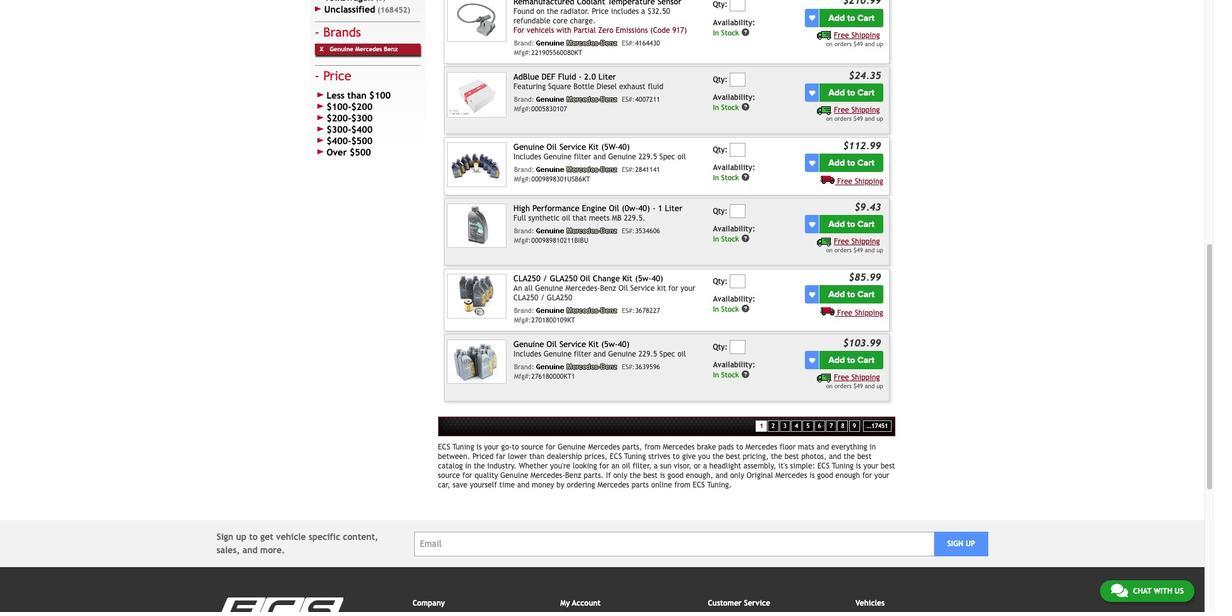 Task type: locate. For each thing, give the bounding box(es) containing it.
6 availability: in stock from the top
[[713, 361, 755, 379]]

sign up button
[[935, 532, 988, 556]]

1 vertical spatial question sign image
[[741, 304, 750, 313]]

3678227
[[635, 307, 660, 314]]

availability: in stock for $85.99
[[713, 295, 755, 314]]

mfg#: for $103.99
[[514, 373, 531, 380]]

0 vertical spatial filter
[[574, 153, 591, 161]]

add to cart button up $24.35
[[820, 9, 883, 27]]

0 vertical spatial price
[[592, 7, 609, 16]]

6 add to cart from the top
[[829, 355, 875, 366]]

0 vertical spatial with
[[557, 26, 572, 35]]

free down $112.99
[[837, 177, 853, 186]]

0 horizontal spatial a
[[641, 7, 645, 16]]

0 horizontal spatial liter
[[599, 72, 616, 81]]

free for found on the radiator. price includes a $32.50 refundable core charge.
[[834, 31, 849, 40]]

0 vertical spatial liter
[[599, 72, 616, 81]]

1 vertical spatial (5w-
[[601, 339, 618, 349]]

mfg#: inside 'es#: 3534606 mfg#: 000989810211bibu'
[[514, 237, 531, 244]]

1 free shipping on orders $49 and up from the top
[[826, 31, 883, 47]]

1 vertical spatial 1
[[760, 422, 764, 429]]

(5w-
[[601, 142, 618, 152]]

0 horizontal spatial price
[[323, 68, 351, 83]]

in for $24.35
[[713, 103, 719, 112]]

$49 for $103.99
[[854, 383, 863, 390]]

stock for $112.99
[[721, 173, 739, 182]]

1 es#: from the top
[[622, 39, 635, 47]]

customer service
[[708, 599, 770, 608]]

40) inside genuine oil service kit (5w-40) includes genuine filter and genuine 229.5 spec oil
[[618, 339, 630, 349]]

simple:
[[790, 462, 815, 471]]

1 horizontal spatial source
[[521, 443, 544, 452]]

4 es#: from the top
[[622, 227, 635, 235]]

1 horizontal spatial liter
[[665, 203, 683, 213]]

229.5 inside genuine oil service kit (5w-40) includes genuine filter and genuine 229.5 spec oil
[[639, 350, 657, 359]]

up inside the sign up button
[[966, 540, 975, 548]]

es#: inside 'es#: 3639596 mfg#: 276180000kt1'
[[622, 363, 635, 371]]

free for includes genuine filter and genuine 229.5 spec oil
[[834, 373, 849, 382]]

2 mfg#: from the top
[[514, 105, 531, 113]]

add to wish list image for $85.99
[[809, 291, 816, 298]]

1 vertical spatial benz
[[600, 284, 616, 293]]

ecs
[[438, 443, 450, 452], [610, 452, 622, 461], [818, 462, 830, 471], [693, 481, 705, 490]]

2 free shipping image from the top
[[817, 106, 832, 115]]

0 horizontal spatial only
[[613, 471, 628, 480]]

genuine mercedes benz - corporate logo image up 2701800109kt on the left
[[537, 307, 619, 314]]

cla250 up all
[[514, 274, 541, 283]]

2 in from the top
[[713, 103, 719, 112]]

mfg#: inside es#: 3678227 mfg#: 2701800109kt
[[514, 316, 531, 324]]

up inside sign up to get vehicle specific content, sales, and more.
[[236, 532, 247, 542]]

6 availability: from the top
[[713, 361, 755, 369]]

9 link
[[849, 420, 860, 432]]

2 add to wish list image from the top
[[809, 160, 816, 166]]

1 vertical spatial -
[[653, 203, 656, 213]]

shipping up $24.35
[[852, 31, 880, 40]]

service inside "cla250 / gla250 oil change kit (5w-40) an all genuine mercedes-benz oil service kit for your cla250 / gla250"
[[630, 284, 655, 293]]

in
[[713, 28, 719, 37], [713, 103, 719, 112], [713, 173, 719, 182], [713, 235, 719, 243], [713, 305, 719, 314], [713, 370, 719, 379]]

on for $103.99
[[826, 383, 833, 390]]

/ up 2701800109kt on the left
[[541, 294, 545, 302]]

ecs tuning image
[[217, 598, 343, 612]]

cla250 down all
[[514, 294, 538, 302]]

4 free shipping on orders $49 and up from the top
[[826, 373, 883, 390]]

for
[[669, 284, 678, 293], [546, 443, 556, 452], [599, 462, 609, 471], [462, 471, 472, 480], [862, 471, 872, 480]]

$400-$500 link
[[315, 135, 420, 147]]

None text field
[[730, 0, 746, 11], [730, 143, 746, 157], [730, 204, 746, 218], [730, 274, 746, 288], [730, 340, 746, 354], [730, 0, 746, 11], [730, 143, 746, 157], [730, 204, 746, 218], [730, 274, 746, 288], [730, 340, 746, 354]]

2 229.5 from the top
[[639, 350, 657, 359]]

1 horizontal spatial (5w-
[[635, 274, 652, 283]]

free shipping image
[[821, 175, 835, 184], [821, 307, 835, 316]]

mfg#: inside the es#: 4164430 mfg#: 221905560080kt
[[514, 49, 531, 57]]

1 horizontal spatial with
[[1154, 587, 1173, 596]]

$49 up $85.99
[[854, 247, 863, 254]]

kit inside genuine oil service kit (5w-40) includes genuine filter and genuine 229.5 spec oil
[[589, 142, 599, 152]]

up for includes genuine filter and genuine 229.5 spec oil
[[877, 383, 883, 390]]

liter inside high performance engine oil (0w-40) - 1 liter full synthetic oil that meets mb 229.5.
[[665, 203, 683, 213]]

0 vertical spatial kit
[[589, 142, 599, 152]]

5 qty: from the top
[[713, 277, 728, 286]]

shipping down $103.99
[[852, 373, 880, 382]]

(5w- inside genuine oil service kit (5w-40) includes genuine filter and genuine 229.5 spec oil
[[601, 339, 618, 349]]

availability:
[[713, 18, 755, 27], [713, 93, 755, 102], [713, 163, 755, 172], [713, 225, 755, 234], [713, 295, 755, 304], [713, 361, 755, 369]]

- inside high performance engine oil (0w-40) - 1 liter full synthetic oil that meets mb 229.5.
[[653, 203, 656, 213]]

shipping up $85.99
[[852, 237, 880, 246]]

filter,
[[633, 462, 652, 471]]

1 vertical spatial than
[[529, 452, 545, 461]]

$9.43
[[855, 201, 881, 212]]

square
[[548, 82, 571, 91]]

for
[[514, 26, 525, 35]]

to down $85.99
[[847, 289, 855, 300]]

1 includes from the top
[[514, 153, 541, 161]]

than inside ecs tuning is your go-to source for genuine mercedes parts, from mercedes brake pads to mercedes floor mats and everything in between. priced far lower than dealership prices, ecs tuning strives to give you the best pricing, the best photos, and the best catalog in the industry. whether you're looking for an oil filter, a sun visor, or a headlight assembly, it's simple: ecs tuning is your best source for quality genuine mercedes-benz parts. if only the best is good enough, and only original mercedes is good enough for your car, save yourself time and money by ordering mercedes parts online from ecs tuning.
[[529, 452, 545, 461]]

free down $103.99
[[834, 373, 849, 382]]

question sign image for $112.99
[[741, 173, 750, 182]]

0 vertical spatial free shipping image
[[821, 175, 835, 184]]

for up save
[[462, 471, 472, 480]]

cart for $103.99
[[858, 355, 875, 366]]

0 vertical spatial spec
[[660, 153, 675, 161]]

3 add to cart from the top
[[829, 158, 875, 168]]

None text field
[[730, 73, 746, 87]]

1 add to cart button from the top
[[820, 9, 883, 27]]

filter for $112.99
[[574, 153, 591, 161]]

sign inside button
[[947, 540, 964, 548]]

free up $24.35
[[834, 31, 849, 40]]

40) inside "cla250 / gla250 oil change kit (5w-40) an all genuine mercedes-benz oil service kit for your cla250 / gla250"
[[652, 274, 663, 283]]

5 add to cart button from the top
[[820, 285, 883, 304]]

free shipping image for $24.35
[[817, 106, 832, 115]]

0 horizontal spatial than
[[347, 90, 367, 100]]

tuning
[[453, 443, 474, 452], [624, 452, 646, 461], [832, 462, 854, 471]]

0 vertical spatial cla250
[[514, 274, 541, 283]]

es#: down exhaust
[[622, 96, 635, 103]]

free up $85.99
[[834, 237, 849, 246]]

add to cart
[[829, 12, 875, 23], [829, 87, 875, 98], [829, 158, 875, 168], [829, 219, 875, 230], [829, 289, 875, 300], [829, 355, 875, 366]]

availability: in stock for $103.99
[[713, 361, 755, 379]]

oil inside ecs tuning is your go-to source for genuine mercedes parts, from mercedes brake pads to mercedes floor mats and everything in between. priced far lower than dealership prices, ecs tuning strives to give you the best pricing, the best photos, and the best catalog in the industry. whether you're looking for an oil filter, a sun visor, or a headlight assembly, it's simple: ecs tuning is your best source for quality genuine mercedes-benz parts. if only the best is good enough, and only original mercedes is good enough for your car, save yourself time and money by ordering mercedes parts online from ecs tuning.
[[622, 462, 630, 471]]

mfg#: down "featuring"
[[514, 105, 531, 113]]

and up 'es#: 3639596 mfg#: 276180000kt1'
[[594, 350, 606, 359]]

1 availability: from the top
[[713, 18, 755, 27]]

1 in from the top
[[713, 28, 719, 37]]

pads
[[719, 443, 734, 452]]

7 link
[[826, 420, 837, 432]]

0 horizontal spatial good
[[668, 471, 684, 480]]

4 link
[[791, 420, 802, 432]]

0 horizontal spatial mercedes-
[[531, 471, 565, 480]]

0 vertical spatial (5w-
[[635, 274, 652, 283]]

add to cart button down $85.99
[[820, 285, 883, 304]]

money
[[532, 481, 554, 490]]

from
[[645, 443, 661, 452], [674, 481, 691, 490]]

6 genuine mercedes benz - corporate logo image from the top
[[537, 364, 619, 370]]

2 add to cart button from the top
[[820, 84, 883, 102]]

4 availability: from the top
[[713, 225, 755, 234]]

account
[[572, 599, 601, 608]]

cart for $112.99
[[858, 158, 875, 168]]

best down …17451 link
[[881, 462, 895, 471]]

1 up 3534606 on the right of the page
[[658, 203, 663, 213]]

1 orders from the top
[[835, 40, 852, 47]]

benz inside brands x genuine mercedes benz
[[384, 45, 398, 52]]

40) for $103.99
[[618, 339, 630, 349]]

to right pads
[[736, 443, 743, 452]]

1 horizontal spatial sign
[[947, 540, 964, 548]]

1 horizontal spatial from
[[674, 481, 691, 490]]

includes up the '276180000kt1'
[[514, 350, 541, 359]]

sign inside sign up to get vehicle specific content, sales, and more.
[[217, 532, 233, 542]]

than up whether
[[529, 452, 545, 461]]

0 vertical spatial -
[[579, 72, 582, 81]]

1 horizontal spatial in
[[870, 443, 876, 452]]

cart down $85.99
[[858, 289, 875, 300]]

0 horizontal spatial with
[[557, 26, 572, 35]]

shipping for includes genuine filter and genuine 229.5 spec oil
[[852, 373, 880, 382]]

6 stock from the top
[[721, 370, 739, 379]]

2 question sign image from the top
[[741, 103, 750, 112]]

1 horizontal spatial mercedes-
[[566, 284, 600, 293]]

to inside sign up to get vehicle specific content, sales, and more.
[[249, 532, 258, 542]]

free shipping on orders $49 and up for $24.35
[[826, 106, 883, 122]]

1 question sign image from the top
[[741, 28, 750, 36]]

add for $103.99
[[829, 355, 845, 366]]

3 question sign image from the top
[[741, 234, 750, 243]]

3 in from the top
[[713, 173, 719, 182]]

qty: for $24.35
[[713, 75, 728, 84]]

1 vertical spatial add to wish list image
[[809, 357, 816, 363]]

shipping down $24.35
[[852, 106, 880, 115]]

229.5 inside genuine oil service kit (5w-40) includes genuine filter and genuine 229.5 spec oil
[[639, 153, 657, 161]]

0 horizontal spatial benz
[[384, 45, 398, 52]]

4 in from the top
[[713, 235, 719, 243]]

es#: inside es#: 4007211 mfg#: 0005830107
[[622, 96, 635, 103]]

es#4164430 - 221905560080kt - remanufactured coolant temperature sensor - found on the radiator. price includes a $32.50 refundable core charge. - genuine mercedes benz - bmw mercedes benz image
[[447, 0, 507, 42]]

5 genuine mercedes benz - corporate logo image from the top
[[537, 307, 619, 314]]

40) for $112.99
[[618, 142, 630, 152]]

good down visor,
[[668, 471, 684, 480]]

es#3678227 - 2701800109kt - cla250 / gla250 oil change kit (5w-40) - an all genuine mercedes-benz oil service kit for your cla250 / gla250 - genuine mercedes benz - mercedes benz image
[[447, 274, 507, 318]]

mercedes- down cla250 / gla250 oil change kit (5w-40) 'link'
[[566, 284, 600, 293]]

tuning down parts,
[[624, 452, 646, 461]]

priced
[[473, 452, 494, 461]]

0 horizontal spatial in
[[465, 462, 472, 471]]

mercedes- inside ecs tuning is your go-to source for genuine mercedes parts, from mercedes brake pads to mercedes floor mats and everything in between. priced far lower than dealership prices, ecs tuning strives to give you the best pricing, the best photos, and the best catalog in the industry. whether you're looking for an oil filter, a sun visor, or a headlight assembly, it's simple: ecs tuning is your best source for quality genuine mercedes-benz parts. if only the best is good enough, and only original mercedes is good enough for your car, save yourself time and money by ordering mercedes parts online from ecs tuning.
[[531, 471, 565, 480]]

shipping for featuring square bottle diesel exhaust fluid
[[852, 106, 880, 115]]

3 mfg#: from the top
[[514, 175, 531, 183]]

cart up $24.35
[[858, 12, 875, 23]]

mercedes up prices,
[[588, 443, 620, 452]]

add to cart down $9.43
[[829, 219, 875, 230]]

brand: for $85.99
[[514, 307, 534, 314]]

1 vertical spatial free shipping image
[[821, 307, 835, 316]]

0 vertical spatial free shipping
[[837, 177, 883, 186]]

spec for $112.99
[[660, 153, 675, 161]]

3 brand: from the top
[[514, 166, 534, 173]]

genuine oil service kit (5w-40) includes genuine filter and genuine 229.5 spec oil
[[514, 142, 686, 161]]

add to wish list image
[[809, 15, 816, 21], [809, 357, 816, 363]]

es#: inside es#: 2841141 mfg#: 0009898301usb6kt
[[622, 166, 635, 173]]

parts
[[632, 481, 649, 490]]

free shipping on orders $49 and up down $103.99
[[826, 373, 883, 390]]

3 availability: in stock from the top
[[713, 163, 755, 182]]

brand: up the '276180000kt1'
[[514, 363, 534, 371]]

0 vertical spatial add to wish list image
[[809, 15, 816, 21]]

1 vertical spatial includes
[[514, 350, 541, 359]]

1 horizontal spatial 1
[[760, 422, 764, 429]]

es#: inside es#: 3678227 mfg#: 2701800109kt
[[622, 307, 635, 314]]

0 vertical spatial 229.5
[[639, 153, 657, 161]]

spec up the 2841141
[[660, 153, 675, 161]]

add to wish list image for includes genuine filter and genuine 229.5 spec oil
[[809, 357, 816, 363]]

$49
[[854, 40, 863, 47], [854, 115, 863, 122], [854, 247, 863, 254], [854, 383, 863, 390]]

cart for $85.99
[[858, 289, 875, 300]]

1 vertical spatial with
[[1154, 587, 1173, 596]]

0 horizontal spatial 1
[[658, 203, 663, 213]]

2 add from the top
[[829, 87, 845, 98]]

es#2841141 - 0009898301usb6kt - genuine oil service kit (5w-40) - includes genuine filter and genuine 229.5 spec oil - genuine mercedes benz - mercedes benz image
[[447, 142, 507, 187]]

mats
[[798, 443, 815, 452]]

benz down (168452)
[[384, 45, 398, 52]]

0 vertical spatial benz
[[384, 45, 398, 52]]

free up $112.99
[[834, 106, 849, 115]]

$49 up $24.35
[[854, 40, 863, 47]]

4 add to cart button from the top
[[820, 215, 883, 234]]

1 vertical spatial free shipping
[[837, 309, 883, 318]]

orders up $112.99
[[835, 115, 852, 122]]

es#: left the 2841141
[[622, 166, 635, 173]]

2 add to wish list image from the top
[[809, 357, 816, 363]]

6 mfg#: from the top
[[514, 373, 531, 380]]

2 spec from the top
[[660, 350, 675, 359]]

2 filter from the top
[[574, 350, 591, 359]]

es#: down 229.5.
[[622, 227, 635, 235]]

filter inside genuine oil service kit (5w-40) includes genuine filter and genuine 229.5 spec oil
[[574, 153, 591, 161]]

oil
[[678, 153, 686, 161], [562, 214, 570, 223], [678, 350, 686, 359], [622, 462, 630, 471]]

2 brand: from the top
[[514, 96, 534, 103]]

4 add to wish list image from the top
[[809, 291, 816, 298]]

3 orders from the top
[[835, 247, 852, 254]]

6 es#: from the top
[[622, 363, 635, 371]]

give
[[682, 452, 696, 461]]

4 orders from the top
[[835, 383, 852, 390]]

40) up es#: 2841141 mfg#: 0009898301usb6kt
[[618, 142, 630, 152]]

2 free shipping image from the top
[[821, 307, 835, 316]]

mercedes down it's
[[776, 471, 807, 480]]

5 cart from the top
[[858, 289, 875, 300]]

cart down $24.35
[[858, 87, 875, 98]]

0 horizontal spatial (5w-
[[601, 339, 618, 349]]

add to cart button for $9.43
[[820, 215, 883, 234]]

0 horizontal spatial from
[[645, 443, 661, 452]]

…17451
[[867, 422, 888, 429]]

qty: for $85.99
[[713, 277, 728, 286]]

40) up 229.5.
[[638, 203, 650, 213]]

liter inside adblue def fluid - 2.0 liter featuring square bottle diesel exhaust fluid
[[599, 72, 616, 81]]

$200-$300 link
[[315, 112, 420, 124]]

-
[[579, 72, 582, 81], [653, 203, 656, 213]]

0 horizontal spatial -
[[579, 72, 582, 81]]

1 vertical spatial mercedes-
[[531, 471, 565, 480]]

4 stock from the top
[[721, 235, 739, 243]]

4 availability: in stock from the top
[[713, 225, 755, 243]]

add for $24.35
[[829, 87, 845, 98]]

mfg#: for $85.99
[[514, 316, 531, 324]]

2 horizontal spatial tuning
[[832, 462, 854, 471]]

up for full synthetic oil that meets mb 229.5.
[[877, 247, 883, 254]]

stock for $9.43
[[721, 235, 739, 243]]

from up strives
[[645, 443, 661, 452]]

mfg#: inside 'es#: 3639596 mfg#: 276180000kt1'
[[514, 373, 531, 380]]

229.5 up the 2841141
[[639, 153, 657, 161]]

2 qty: from the top
[[713, 75, 728, 84]]

2 $49 from the top
[[854, 115, 863, 122]]

free shipping image
[[817, 31, 832, 40], [817, 106, 832, 115], [817, 238, 832, 247], [817, 374, 832, 383]]

1 vertical spatial price
[[323, 68, 351, 83]]

free shipping image for $112.99
[[821, 175, 835, 184]]

and up tuning.
[[716, 471, 728, 480]]

headlight
[[710, 462, 741, 471]]

qty: for $103.99
[[713, 343, 728, 351]]

prices,
[[585, 452, 608, 461]]

es#: inside the es#: 4164430 mfg#: 221905560080kt
[[622, 39, 635, 47]]

4 free shipping image from the top
[[817, 374, 832, 383]]

3 cart from the top
[[858, 158, 875, 168]]

add for $9.43
[[829, 219, 845, 230]]

good
[[668, 471, 684, 480], [817, 471, 833, 480]]

on for $9.43
[[826, 247, 833, 254]]

mfg#: inside es#: 2841141 mfg#: 0009898301usb6kt
[[514, 175, 531, 183]]

spec for $103.99
[[660, 350, 675, 359]]

filter inside genuine oil service kit (5w-40) includes genuine filter and genuine 229.5 spec oil
[[574, 350, 591, 359]]

service down 2701800109kt on the left
[[560, 339, 586, 349]]

add to cart for $85.99
[[829, 289, 875, 300]]

0 vertical spatial in
[[870, 443, 876, 452]]

0 horizontal spatial tuning
[[453, 443, 474, 452]]

kit for $103.99
[[589, 339, 599, 349]]

question sign image
[[741, 28, 750, 36], [741, 103, 750, 112], [741, 234, 750, 243], [741, 370, 750, 379]]

1 horizontal spatial good
[[817, 471, 833, 480]]

question sign image
[[741, 173, 750, 182], [741, 304, 750, 313]]

includes inside genuine oil service kit (5w-40) includes genuine filter and genuine 229.5 spec oil
[[514, 350, 541, 359]]

in for $85.99
[[713, 305, 719, 314]]

add to cart button down $24.35
[[820, 84, 883, 102]]

up for featuring square bottle diesel exhaust fluid
[[877, 115, 883, 122]]

1 vertical spatial filter
[[574, 350, 591, 359]]

1 add to wish list image from the top
[[809, 90, 816, 96]]

includes for $103.99
[[514, 350, 541, 359]]

free for full synthetic oil that meets mb 229.5.
[[834, 237, 849, 246]]

free shipping for $85.99
[[837, 309, 883, 318]]

you're
[[550, 462, 571, 471]]

adblue def fluid - 2.0 liter link
[[514, 72, 616, 81]]

1 left 2
[[760, 422, 764, 429]]

1 horizontal spatial tuning
[[624, 452, 646, 461]]

4 question sign image from the top
[[741, 370, 750, 379]]

2 question sign image from the top
[[741, 304, 750, 313]]

- left 2.0 on the top left of page
[[579, 72, 582, 81]]

ordering
[[567, 481, 595, 490]]

1 horizontal spatial only
[[730, 471, 745, 480]]

found on the radiator. price includes a $32.50 refundable core charge. for vehicels with partial zero emissions (code 917)
[[514, 7, 687, 35]]

with down core
[[557, 26, 572, 35]]

4 genuine mercedes benz - corporate logo image from the top
[[537, 228, 619, 234]]

0 vertical spatial than
[[347, 90, 367, 100]]

price up zero
[[592, 7, 609, 16]]

1 vertical spatial kit
[[622, 274, 633, 283]]

es#: 4164430 mfg#: 221905560080kt
[[514, 39, 660, 57]]

exhaust
[[619, 82, 646, 91]]

2 vertical spatial benz
[[565, 471, 581, 480]]

6 in from the top
[[713, 370, 719, 379]]

in
[[870, 443, 876, 452], [465, 462, 472, 471]]

0 vertical spatial mercedes-
[[566, 284, 600, 293]]

5 add to cart from the top
[[829, 289, 875, 300]]

3 free shipping on orders $49 and up from the top
[[826, 237, 883, 254]]

a left $32.50
[[641, 7, 645, 16]]

engine
[[582, 203, 607, 213]]

add to wish list image
[[809, 90, 816, 96], [809, 160, 816, 166], [809, 221, 816, 228], [809, 291, 816, 298]]

vehicle
[[276, 532, 306, 542]]

0 vertical spatial includes
[[514, 153, 541, 161]]

spec inside genuine oil service kit (5w-40) includes genuine filter and genuine 229.5 spec oil
[[660, 350, 675, 359]]

visor,
[[674, 462, 692, 471]]

1 mfg#: from the top
[[514, 49, 531, 57]]

orders up $85.99
[[835, 247, 852, 254]]

spec up 3639596
[[660, 350, 675, 359]]

less than $100 $100-$200 $200-$300 $300-$400 $400-$500 over $500
[[327, 90, 391, 157]]

1 horizontal spatial than
[[529, 452, 545, 461]]

oil down change
[[619, 284, 628, 293]]

1 vertical spatial 229.5
[[639, 350, 657, 359]]

add to cart button for $103.99
[[820, 351, 883, 369]]

shipping up $103.99
[[855, 309, 883, 318]]

than up $200
[[347, 90, 367, 100]]

3 genuine mercedes benz - corporate logo image from the top
[[537, 166, 619, 173]]

7
[[830, 422, 833, 429]]

mfg#: up high
[[514, 175, 531, 183]]

customer
[[708, 599, 742, 608]]

brand: for $112.99
[[514, 166, 534, 173]]

2 cart from the top
[[858, 87, 875, 98]]

everything
[[832, 443, 868, 452]]

free shipping on orders $49 and up up $112.99
[[826, 106, 883, 122]]

2 free shipping on orders $49 and up from the top
[[826, 106, 883, 122]]

40) inside high performance engine oil (0w-40) - 1 liter full synthetic oil that meets mb 229.5.
[[638, 203, 650, 213]]

1 horizontal spatial price
[[592, 7, 609, 16]]

3 add to cart button from the top
[[820, 154, 883, 172]]

1 horizontal spatial benz
[[565, 471, 581, 480]]

gla250
[[550, 274, 578, 283], [547, 294, 572, 302]]

gla250 up 2701800109kt on the left
[[547, 294, 572, 302]]

2 vertical spatial tuning
[[832, 462, 854, 471]]

(5w-
[[635, 274, 652, 283], [601, 339, 618, 349]]

add to wish list image for $112.99
[[809, 160, 816, 166]]

source up lower
[[521, 443, 544, 452]]

to down $9.43
[[847, 219, 855, 230]]

es#: for $24.35
[[622, 96, 635, 103]]

question sign image for $24.35
[[741, 103, 750, 112]]

4 cart from the top
[[858, 219, 875, 230]]

for right kit
[[669, 284, 678, 293]]

your right enough
[[875, 471, 890, 480]]

2 horizontal spatial benz
[[600, 284, 616, 293]]

3 stock from the top
[[721, 173, 739, 182]]

2 horizontal spatial a
[[703, 462, 707, 471]]

es#: inside 'es#: 3534606 mfg#: 000989810211bibu'
[[622, 227, 635, 235]]

3 free shipping image from the top
[[817, 238, 832, 247]]

229.5
[[639, 153, 657, 161], [639, 350, 657, 359]]

0 vertical spatial 1
[[658, 203, 663, 213]]

1 vertical spatial gla250
[[547, 294, 572, 302]]

1 $49 from the top
[[854, 40, 863, 47]]

0005830107
[[531, 105, 567, 113]]

in for $9.43
[[713, 235, 719, 243]]

1 horizontal spatial -
[[653, 203, 656, 213]]

add to cart down $85.99
[[829, 289, 875, 300]]

2 free shipping from the top
[[837, 309, 883, 318]]

question sign image for $103.99
[[741, 370, 750, 379]]

chat
[[1133, 587, 1152, 596]]

orders for $9.43
[[835, 247, 852, 254]]

tuning up between.
[[453, 443, 474, 452]]

orders for $103.99
[[835, 383, 852, 390]]

from down visor,
[[674, 481, 691, 490]]

2 es#: from the top
[[622, 96, 635, 103]]

3639596
[[635, 363, 660, 371]]

is
[[477, 443, 482, 452], [856, 462, 861, 471], [660, 471, 665, 480], [810, 471, 815, 480]]

synthetic
[[529, 214, 560, 223]]

4164430
[[635, 39, 660, 47]]

diesel
[[597, 82, 617, 91]]

2 includes from the top
[[514, 350, 541, 359]]

2 stock from the top
[[721, 103, 739, 112]]

5 stock from the top
[[721, 305, 739, 314]]

meets
[[589, 214, 610, 223]]

unclassified (168452)
[[324, 4, 410, 14]]

mfg#: inside es#: 4007211 mfg#: 0005830107
[[514, 105, 531, 113]]

2 orders from the top
[[835, 115, 852, 122]]

free shipping for $112.99
[[837, 177, 883, 186]]

benz down change
[[600, 284, 616, 293]]

assembly,
[[744, 462, 776, 471]]

with left us
[[1154, 587, 1173, 596]]

5 mfg#: from the top
[[514, 316, 531, 324]]

add to cart down $112.99
[[829, 158, 875, 168]]

kit inside genuine oil service kit (5w-40) includes genuine filter and genuine 229.5 spec oil
[[589, 339, 599, 349]]

brand: down full in the left of the page
[[514, 227, 534, 235]]

1 vertical spatial liter
[[665, 203, 683, 213]]

1 vertical spatial /
[[541, 294, 545, 302]]

free shipping image for $9.43
[[817, 238, 832, 247]]

add to cart button for $24.35
[[820, 84, 883, 102]]

5 availability: from the top
[[713, 295, 755, 304]]

brand: down all
[[514, 307, 534, 314]]

genuine mercedes benz - corporate logo image
[[537, 40, 619, 46], [537, 96, 619, 103], [537, 166, 619, 173], [537, 228, 619, 234], [537, 307, 619, 314], [537, 364, 619, 370]]

availability: for $24.35
[[713, 93, 755, 102]]

a left "sun"
[[654, 462, 658, 471]]

spec inside genuine oil service kit (5w-40) includes genuine filter and genuine 229.5 spec oil
[[660, 153, 675, 161]]

floor
[[780, 443, 796, 452]]

is up online
[[660, 471, 665, 480]]

2 availability: in stock from the top
[[713, 93, 755, 112]]

filter for $103.99
[[574, 350, 591, 359]]

(5w- inside "cla250 / gla250 oil change kit (5w-40) an all genuine mercedes-benz oil service kit for your cla250 / gla250"
[[635, 274, 652, 283]]

- up 3534606 on the right of the page
[[653, 203, 656, 213]]

1 free shipping image from the top
[[821, 175, 835, 184]]

your
[[681, 284, 696, 293], [484, 443, 499, 452], [864, 462, 879, 471], [875, 471, 890, 480]]

mercedes-
[[566, 284, 600, 293], [531, 471, 565, 480]]

1 vertical spatial in
[[465, 462, 472, 471]]

vehicles
[[856, 599, 885, 608]]

es#: for $103.99
[[622, 363, 635, 371]]

genuine mercedes benz - corporate logo image down partial
[[537, 40, 619, 46]]

5 es#: from the top
[[622, 307, 635, 314]]

0 vertical spatial tuning
[[453, 443, 474, 452]]

1 add from the top
[[829, 12, 845, 23]]

229.5 for $103.99
[[639, 350, 657, 359]]

service right customer
[[744, 599, 770, 608]]

sign
[[217, 532, 233, 542], [947, 540, 964, 548]]

stock for $24.35
[[721, 103, 739, 112]]

cart for $9.43
[[858, 219, 875, 230]]

add to cart for $112.99
[[829, 158, 875, 168]]

4
[[795, 422, 798, 429]]

40) for $9.43
[[638, 203, 650, 213]]

1 free shipping from the top
[[837, 177, 883, 186]]

1 question sign image from the top
[[741, 173, 750, 182]]

$24.35
[[849, 69, 881, 81]]

0 horizontal spatial sign
[[217, 532, 233, 542]]

(code
[[650, 26, 670, 35]]

3 add from the top
[[829, 158, 845, 168]]

add to cart button down $9.43
[[820, 215, 883, 234]]

0 horizontal spatial source
[[438, 471, 460, 480]]

includes inside genuine oil service kit (5w-40) includes genuine filter and genuine 229.5 spec oil
[[514, 153, 541, 161]]

4 qty: from the top
[[713, 207, 728, 216]]

benz inside ecs tuning is your go-to source for genuine mercedes parts, from mercedes brake pads to mercedes floor mats and everything in between. priced far lower than dealership prices, ecs tuning strives to give you the best pricing, the best photos, and the best catalog in the industry. whether you're looking for an oil filter, a sun visor, or a headlight assembly, it's simple: ecs tuning is your best source for quality genuine mercedes-benz parts. if only the best is good enough, and only original mercedes is good enough for your car, save yourself time and money by ordering mercedes parts online from ecs tuning.
[[565, 471, 581, 480]]

2 vertical spatial kit
[[589, 339, 599, 349]]

availability: for $103.99
[[713, 361, 755, 369]]

3 es#: from the top
[[622, 166, 635, 173]]

only down an
[[613, 471, 628, 480]]

service
[[560, 142, 586, 152], [630, 284, 655, 293], [560, 339, 586, 349], [744, 599, 770, 608]]

add to cart for $24.35
[[829, 87, 875, 98]]

4 add from the top
[[829, 219, 845, 230]]

free shipping on orders $49 and up for $9.43
[[826, 237, 883, 254]]

4 add to cart from the top
[[829, 219, 875, 230]]

- inside adblue def fluid - 2.0 liter featuring square bottle diesel exhaust fluid
[[579, 72, 582, 81]]

$49 for $24.35
[[854, 115, 863, 122]]

3 qty: from the top
[[713, 145, 728, 154]]

oil inside genuine oil service kit (5w-40) includes genuine filter and genuine 229.5 spec oil
[[547, 142, 557, 152]]

1 vertical spatial cla250
[[514, 294, 538, 302]]

kit right change
[[622, 274, 633, 283]]

and up $85.99
[[865, 247, 875, 254]]

get
[[260, 532, 273, 542]]

3534606
[[635, 227, 660, 235]]

40) inside genuine oil service kit (5w-40) includes genuine filter and genuine 229.5 spec oil
[[618, 142, 630, 152]]

0 vertical spatial question sign image
[[741, 173, 750, 182]]

mfg#: left the '276180000kt1'
[[514, 373, 531, 380]]

276180000kt1
[[531, 373, 575, 380]]

1 vertical spatial spec
[[660, 350, 675, 359]]

es#: for $112.99
[[622, 166, 635, 173]]

$49 for $9.43
[[854, 247, 863, 254]]



Task type: vqa. For each thing, say whether or not it's contained in the screenshot.
THE CONTENT,
yes



Task type: describe. For each thing, give the bounding box(es) containing it.
mfg#: for $24.35
[[514, 105, 531, 113]]

add to wish list image for $24.35
[[809, 90, 816, 96]]

kit for $112.99
[[589, 142, 599, 152]]

genuine inside "cla250 / gla250 oil change kit (5w-40) an all genuine mercedes-benz oil service kit for your cla250 / gla250"
[[535, 284, 563, 293]]

$300-
[[327, 124, 351, 135]]

availability: in stock for $9.43
[[713, 225, 755, 243]]

mercedes up give
[[663, 443, 695, 452]]

is up priced
[[477, 443, 482, 452]]

1 brand: from the top
[[514, 39, 534, 47]]

to down $24.35
[[847, 87, 855, 98]]

and inside genuine oil service kit (5w-40) includes genuine filter and genuine 229.5 spec oil
[[594, 153, 606, 161]]

core
[[553, 17, 568, 26]]

kit
[[657, 284, 666, 293]]

to down $103.99
[[847, 355, 855, 366]]

000989810211bibu
[[531, 237, 589, 244]]

comments image
[[1111, 583, 1128, 598]]

1 free shipping image from the top
[[817, 31, 832, 40]]

5
[[807, 422, 810, 429]]

es#: 4007211 mfg#: 0005830107
[[514, 96, 660, 113]]

(0w-
[[622, 203, 638, 213]]

catalog
[[438, 462, 463, 471]]

2841141
[[635, 166, 660, 173]]

genuine mercedes benz - corporate logo image for $103.99
[[537, 364, 619, 370]]

time
[[499, 481, 515, 490]]

sales,
[[217, 545, 240, 555]]

the down priced
[[474, 462, 485, 471]]

0 vertical spatial $500
[[351, 135, 373, 146]]

is down the simple: on the bottom right
[[810, 471, 815, 480]]

1 cla250 from the top
[[514, 274, 541, 283]]

unclassified
[[324, 4, 375, 14]]

$100-
[[327, 101, 351, 112]]

genuine oil service kit (5w-40) link
[[514, 339, 630, 349]]

1 only from the left
[[613, 471, 628, 480]]

add to wish list image for found on the radiator. price includes a $32.50 refundable core charge.
[[809, 15, 816, 21]]

over
[[327, 147, 347, 157]]

oil inside genuine oil service kit (5w-40) includes genuine filter and genuine 229.5 spec oil
[[547, 339, 557, 349]]

than inside 'less than $100 $100-$200 $200-$300 $300-$400 $400-$500 over $500'
[[347, 90, 367, 100]]

genuine oil service kit (5w-40) includes genuine filter and genuine 229.5 spec oil
[[514, 339, 686, 359]]

chat with us
[[1133, 587, 1184, 596]]

$300-$400 link
[[315, 124, 420, 135]]

cla250 / gla250 oil change kit (5w-40) link
[[514, 274, 663, 283]]

add to cart button for $85.99
[[820, 285, 883, 304]]

vehicels
[[527, 26, 554, 35]]

between.
[[438, 452, 470, 461]]

best down "floor"
[[785, 452, 799, 461]]

if
[[606, 471, 611, 480]]

specific
[[309, 532, 340, 542]]

brand: for $9.43
[[514, 227, 534, 235]]

charge.
[[570, 17, 596, 26]]

service inside genuine oil service kit (5w-40) includes genuine filter and genuine 229.5 spec oil
[[560, 142, 586, 152]]

less than $100 link
[[315, 90, 420, 101]]

qty: for $9.43
[[713, 207, 728, 216]]

genuine mercedes benz - corporate logo image for $9.43
[[537, 228, 619, 234]]

1 cart from the top
[[858, 12, 875, 23]]

add to wish list image for $9.43
[[809, 221, 816, 228]]

mercedes down if
[[598, 481, 629, 490]]

es#3639596 - 276180000kt1 - genuine oil service kit (5w-40) - includes genuine filter and genuine 229.5 spec oil - genuine mercedes benz - mercedes benz image
[[447, 339, 507, 384]]

change
[[593, 274, 620, 283]]

availability: in stock for $112.99
[[713, 163, 755, 182]]

question sign image for $9.43
[[741, 234, 750, 243]]

mercedes up pricing,
[[746, 443, 778, 452]]

and up …17451
[[865, 383, 875, 390]]

oil inside genuine oil service kit (5w-40) includes genuine filter and genuine 229.5 spec oil
[[678, 350, 686, 359]]

and inside genuine oil service kit (5w-40) includes genuine filter and genuine 229.5 spec oil
[[594, 350, 606, 359]]

oil left change
[[580, 274, 591, 283]]

tuning.
[[707, 481, 732, 490]]

question sign image for $85.99
[[741, 304, 750, 313]]

genuine mercedes benz - corporate logo image for $112.99
[[537, 166, 619, 173]]

content,
[[343, 532, 378, 542]]

1 qty: from the top
[[713, 0, 728, 9]]

best down pads
[[726, 452, 741, 461]]

availability: in stock for $24.35
[[713, 93, 755, 112]]

orders for $24.35
[[835, 115, 852, 122]]

you
[[698, 452, 710, 461]]

fluid
[[558, 72, 576, 81]]

917)
[[672, 26, 687, 35]]

2701800109kt
[[531, 316, 575, 324]]

1 inside high performance engine oil (0w-40) - 1 liter full synthetic oil that meets mb 229.5.
[[658, 203, 663, 213]]

oil inside high performance engine oil (0w-40) - 1 liter full synthetic oil that meets mb 229.5.
[[609, 203, 619, 213]]

less
[[327, 90, 345, 100]]

1 genuine mercedes benz - corporate logo image from the top
[[537, 40, 619, 46]]

and inside sign up to get vehicle specific content, sales, and more.
[[243, 545, 258, 555]]

it's
[[779, 462, 788, 471]]

6
[[818, 422, 821, 429]]

car,
[[438, 481, 450, 490]]

8 link
[[838, 420, 848, 432]]

to up $24.35
[[847, 12, 855, 23]]

ecs up between.
[[438, 443, 450, 452]]

for up dealership
[[546, 443, 556, 452]]

by
[[557, 481, 565, 490]]

$200-
[[327, 112, 351, 123]]

free shipping image for $103.99
[[817, 374, 832, 383]]

5 link
[[803, 420, 814, 432]]

add for $112.99
[[829, 158, 845, 168]]

brands
[[323, 25, 361, 39]]

1 stock from the top
[[721, 28, 739, 37]]

free up $103.99
[[837, 309, 853, 318]]

your down everything
[[864, 462, 879, 471]]

1 link
[[756, 420, 767, 432]]

more.
[[260, 545, 285, 555]]

company
[[413, 599, 445, 608]]

to down $112.99
[[847, 158, 855, 168]]

mercedes inside brands x genuine mercedes benz
[[355, 45, 382, 52]]

oil inside high performance engine oil (0w-40) - 1 liter full synthetic oil that meets mb 229.5.
[[562, 214, 570, 223]]

or
[[694, 462, 701, 471]]

adblue def fluid - 2.0 liter featuring square bottle diesel exhaust fluid
[[514, 72, 664, 91]]

0009898301usb6kt
[[531, 175, 590, 183]]

ecs down the photos, at the bottom right of page
[[818, 462, 830, 471]]

es#: for $9.43
[[622, 227, 635, 235]]

2 cla250 from the top
[[514, 294, 538, 302]]

1 vertical spatial $500
[[350, 147, 371, 157]]

found
[[514, 7, 534, 16]]

an
[[612, 462, 620, 471]]

zero
[[598, 26, 614, 35]]

2
[[772, 422, 775, 429]]

ecs down the enough, at bottom
[[693, 481, 705, 490]]

original
[[747, 471, 773, 480]]

quality
[[475, 471, 498, 480]]

1 availability: in stock from the top
[[713, 18, 755, 37]]

looking
[[573, 462, 597, 471]]

the up headlight
[[713, 452, 724, 461]]

price inside found on the radiator. price includes a $32.50 refundable core charge. for vehicels with partial zero emissions (code 917)
[[592, 7, 609, 16]]

the inside found on the radiator. price includes a $32.50 refundable core charge. for vehicels with partial zero emissions (code 917)
[[547, 7, 558, 16]]

availability: for $112.99
[[713, 163, 755, 172]]

sign for sign up to get vehicle specific content, sales, and more.
[[217, 532, 233, 542]]

ecs tuning is your go-to source for genuine mercedes parts, from mercedes brake pads to mercedes floor mats and everything in between. priced far lower than dealership prices, ecs tuning strives to give you the best pricing, the best photos, and the best catalog in the industry. whether you're looking for an oil filter, a sun visor, or a headlight assembly, it's simple: ecs tuning is your best source for quality genuine mercedes-benz parts. if only the best is good enough, and only original mercedes is good enough for your car, save yourself time and money by ordering mercedes parts online from ecs tuning.
[[438, 443, 895, 490]]

and down everything
[[829, 452, 842, 461]]

that
[[573, 214, 587, 223]]

save
[[453, 481, 468, 490]]

stock for $85.99
[[721, 305, 739, 314]]

free shipping on orders $49 and up for $103.99
[[826, 373, 883, 390]]

$32.50
[[648, 7, 670, 16]]

2 only from the left
[[730, 471, 745, 480]]

es#: 3678227 mfg#: 2701800109kt
[[514, 307, 660, 324]]

for right enough
[[862, 471, 872, 480]]

cart for $24.35
[[858, 87, 875, 98]]

chat with us link
[[1100, 581, 1195, 602]]

go-
[[501, 443, 512, 452]]

up for found on the radiator. price includes a $32.50 refundable core charge.
[[877, 40, 883, 47]]

to up visor,
[[673, 452, 680, 461]]

is up enough
[[856, 462, 861, 471]]

shipping up $9.43
[[855, 177, 883, 186]]

es#: 3639596 mfg#: 276180000kt1
[[514, 363, 660, 380]]

industry.
[[487, 462, 517, 471]]

emissions
[[616, 26, 648, 35]]

cla250 / gla250 oil change kit (5w-40) an all genuine mercedes-benz oil service kit for your cla250 / gla250
[[514, 274, 696, 302]]

mfg#: for $112.99
[[514, 175, 531, 183]]

sign for sign up
[[947, 540, 964, 548]]

stock for $103.99
[[721, 370, 739, 379]]

es#: 3534606 mfg#: 000989810211bibu
[[514, 227, 660, 244]]

includes for $112.99
[[514, 153, 541, 161]]

genuine mercedes benz - corporate logo image for $24.35
[[537, 96, 619, 103]]

free for featuring square bottle diesel exhaust fluid
[[834, 106, 849, 115]]

kit inside "cla250 / gla250 oil change kit (5w-40) an all genuine mercedes-benz oil service kit for your cla250 / gla250"
[[622, 274, 633, 283]]

qty: for $112.99
[[713, 145, 728, 154]]

in for $112.99
[[713, 173, 719, 182]]

service inside genuine oil service kit (5w-40) includes genuine filter and genuine 229.5 spec oil
[[560, 339, 586, 349]]

…17451 link
[[863, 420, 892, 432]]

1 good from the left
[[668, 471, 684, 480]]

0 vertical spatial from
[[645, 443, 661, 452]]

0 vertical spatial /
[[543, 274, 547, 283]]

add to cart for $103.99
[[829, 355, 875, 366]]

an
[[514, 284, 522, 293]]

shipping for found on the radiator. price includes a $32.50 refundable core charge.
[[852, 31, 880, 40]]

the up it's
[[771, 452, 782, 461]]

for inside "cla250 / gla250 oil change kit (5w-40) an all genuine mercedes-benz oil service kit for your cla250 / gla250"
[[669, 284, 678, 293]]

the down everything
[[844, 452, 855, 461]]

add to cart for $9.43
[[829, 219, 875, 230]]

a inside found on the radiator. price includes a $32.50 refundable core charge. for vehicels with partial zero emissions (code 917)
[[641, 7, 645, 16]]

1 vertical spatial tuning
[[624, 452, 646, 461]]

partial
[[574, 26, 596, 35]]

high performance engine oil (0w-40) - 1 liter link
[[514, 203, 683, 213]]

and up the photos, at the bottom right of page
[[817, 443, 829, 452]]

$85.99
[[849, 271, 881, 283]]

and up $24.35
[[865, 40, 875, 47]]

on for $24.35
[[826, 115, 833, 122]]

mercedes- inside "cla250 / gla250 oil change kit (5w-40) an all genuine mercedes-benz oil service kit for your cla250 / gla250"
[[566, 284, 600, 293]]

in for $103.99
[[713, 370, 719, 379]]

brand: for $24.35
[[514, 96, 534, 103]]

$400-
[[327, 135, 351, 146]]

1 vertical spatial from
[[674, 481, 691, 490]]

on inside found on the radiator. price includes a $32.50 refundable core charge. for vehicels with partial zero emissions (code 917)
[[536, 7, 545, 16]]

with inside found on the radiator. price includes a $32.50 refundable core charge. for vehicels with partial zero emissions (code 917)
[[557, 26, 572, 35]]

1 horizontal spatial a
[[654, 462, 658, 471]]

yourself
[[470, 481, 497, 490]]

your up priced
[[484, 443, 499, 452]]

and up $112.99
[[865, 115, 875, 122]]

the up parts
[[630, 471, 641, 480]]

lower
[[508, 452, 527, 461]]

to up lower
[[512, 443, 519, 452]]

mfg#: for $9.43
[[514, 237, 531, 244]]

all
[[525, 284, 533, 293]]

genuine mercedes benz - corporate logo image for $85.99
[[537, 307, 619, 314]]

genuine inside brands x genuine mercedes benz
[[330, 45, 353, 52]]

online
[[651, 481, 672, 490]]

performance
[[533, 203, 580, 213]]

229.5 for $112.99
[[639, 153, 657, 161]]

sun
[[660, 462, 672, 471]]

us
[[1175, 587, 1184, 596]]

benz inside "cla250 / gla250 oil change kit (5w-40) an all genuine mercedes-benz oil service kit for your cla250 / gla250"
[[600, 284, 616, 293]]

brands x genuine mercedes benz
[[320, 25, 398, 52]]

2 good from the left
[[817, 471, 833, 480]]

best down everything
[[857, 452, 872, 461]]

pricing,
[[743, 452, 769, 461]]

availability: for $9.43
[[713, 225, 755, 234]]

and right time
[[517, 481, 530, 490]]

your inside "cla250 / gla250 oil change kit (5w-40) an all genuine mercedes-benz oil service kit for your cla250 / gla250"
[[681, 284, 696, 293]]

includes
[[611, 7, 639, 16]]

(168452)
[[378, 5, 410, 14]]

1 vertical spatial source
[[438, 471, 460, 480]]

shipping for full synthetic oil that meets mb 229.5.
[[852, 237, 880, 246]]

1 add to cart from the top
[[829, 12, 875, 23]]

Email email field
[[414, 532, 935, 556]]

add for $85.99
[[829, 289, 845, 300]]

for up if
[[599, 462, 609, 471]]

ecs up an
[[610, 452, 622, 461]]

brand: for $103.99
[[514, 363, 534, 371]]

availability: for $85.99
[[713, 295, 755, 304]]

oil inside genuine oil service kit (5w-40) includes genuine filter and genuine 229.5 spec oil
[[678, 153, 686, 161]]

0 vertical spatial gla250
[[550, 274, 578, 283]]

best down filter,
[[643, 471, 658, 480]]

2 link
[[768, 420, 779, 432]]

0 vertical spatial source
[[521, 443, 544, 452]]

es#3534606 - 000989810211bibu - high performance engine oil (0w-40) - 1 liter - full synthetic oil that meets mb 229.5. - genuine mercedes benz - mercedes benz image
[[447, 203, 507, 248]]



